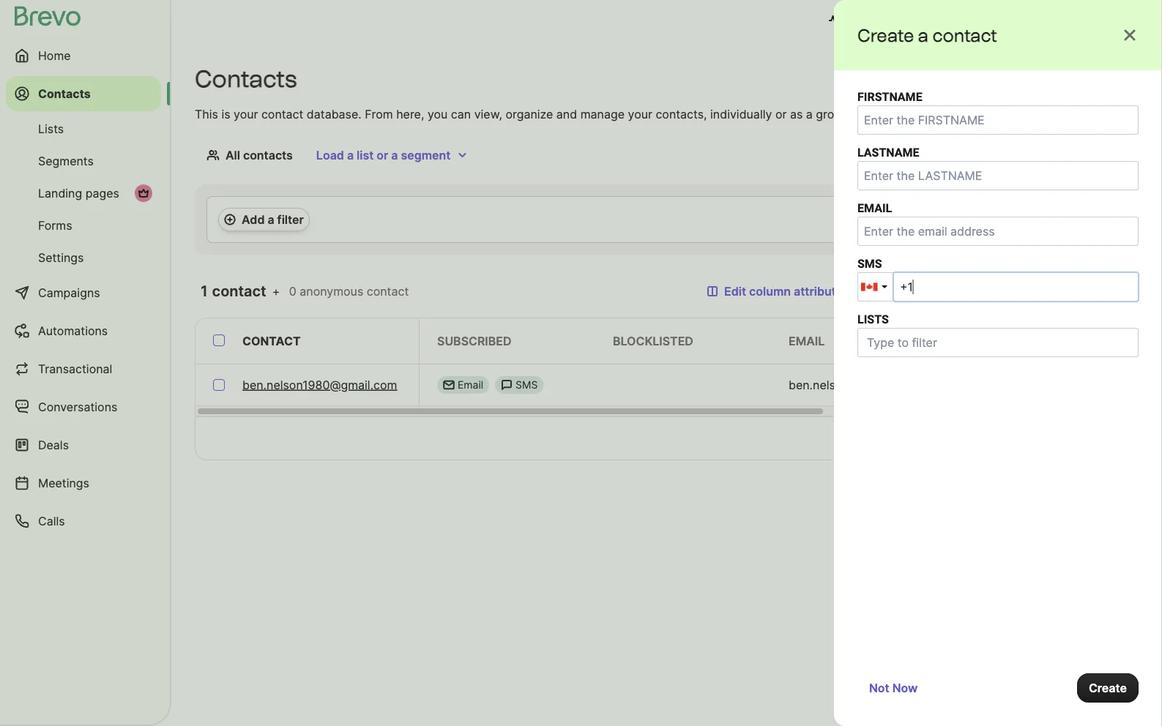 Task type: vqa. For each thing, say whether or not it's contained in the screenshot.
The Header
no



Task type: locate. For each thing, give the bounding box(es) containing it.
0 horizontal spatial and
[[557, 107, 577, 121]]

sms up lists
[[858, 257, 883, 271]]

or right list
[[377, 148, 388, 162]]

deals link
[[6, 428, 161, 463]]

calls
[[38, 514, 65, 529]]

Enter the FIRSTNAME field
[[858, 105, 1139, 135]]

edit
[[725, 284, 747, 299]]

1 your from the left
[[234, 107, 258, 121]]

subscribed
[[437, 334, 512, 348]]

firstname down create a contact
[[858, 90, 923, 104]]

page
[[894, 431, 922, 446]]

landing pages
[[38, 186, 119, 200]]

contacts up 'is'
[[195, 65, 297, 93]]

your right the manage
[[628, 107, 653, 121]]

this is your contact database. from here, you can view, organize and manage your contacts, individually or as a group.
[[195, 107, 852, 121]]

0 horizontal spatial lastname
[[858, 145, 920, 159]]

lists
[[38, 122, 64, 136]]

1 contact + 0 anonymous contact
[[201, 282, 409, 300]]

firstname down search by name, email or phone number search box
[[965, 334, 1033, 348]]

left___c25ys image for sms
[[501, 379, 513, 391]]

sms
[[858, 257, 883, 271], [516, 379, 538, 392]]

or
[[776, 107, 787, 121], [377, 148, 388, 162]]

transactional
[[38, 362, 112, 376]]

1 horizontal spatial ben.nelson1980@gmail.com
[[789, 378, 944, 392]]

a left list
[[347, 148, 354, 162]]

create a contact
[[858, 25, 998, 46]]

usage and plan
[[847, 13, 934, 27]]

now
[[893, 681, 918, 696]]

lists link
[[6, 114, 161, 144]]

1 horizontal spatial sms
[[858, 257, 883, 271]]

individually
[[711, 107, 772, 121]]

left___rvooi image
[[138, 188, 149, 199]]

all contacts
[[226, 148, 293, 162]]

0 vertical spatial firstname
[[858, 90, 923, 104]]

0 vertical spatial lastname
[[858, 145, 920, 159]]

campaigns
[[38, 286, 100, 300]]

load a list or a segment button
[[305, 141, 480, 170]]

your right 'is'
[[234, 107, 258, 121]]

contact inside dialog
[[933, 25, 998, 46]]

a inside dialog
[[918, 25, 929, 46]]

your
[[234, 107, 258, 121], [628, 107, 653, 121]]

0 horizontal spatial left___c25ys image
[[443, 379, 455, 391]]

email inside create a contact dialog
[[858, 201, 892, 215]]

0 vertical spatial email
[[858, 201, 892, 215]]

None field
[[894, 273, 1139, 302]]

from
[[365, 107, 393, 121]]

automations link
[[6, 314, 161, 349]]

ben.nelson1980@gmail.com up rows
[[789, 378, 944, 392]]

a
[[918, 25, 929, 46], [806, 107, 813, 121], [347, 148, 354, 162], [391, 148, 398, 162], [268, 212, 274, 227]]

edit column attributes
[[725, 284, 850, 299]]

0 horizontal spatial ben.nelson1980@gmail.com
[[242, 378, 397, 392]]

lastname
[[858, 145, 920, 159], [1097, 334, 1162, 348]]

filter
[[277, 212, 304, 227]]

contacts,
[[656, 107, 707, 121]]

1 horizontal spatial or
[[776, 107, 787, 121]]

ben.nelson1980@gmail.com down contact
[[242, 378, 397, 392]]

and
[[886, 13, 907, 27], [557, 107, 577, 121]]

1 vertical spatial lastname
[[1097, 334, 1162, 348]]

landing pages link
[[6, 179, 161, 208]]

list
[[357, 148, 374, 162]]

contact inside 1 contact + 0 anonymous contact
[[367, 284, 409, 299]]

view,
[[474, 107, 503, 121]]

contacts link
[[6, 76, 161, 111]]

forms link
[[6, 211, 161, 240]]

1 horizontal spatial your
[[628, 107, 653, 121]]

Search by name, email or phone number search field
[[867, 277, 1139, 306]]

1 vertical spatial email
[[789, 334, 825, 348]]

a right "add"
[[268, 212, 274, 227]]

contacts up lists at top left
[[38, 86, 91, 101]]

left___c25ys image left email
[[443, 379, 455, 391]]

home link
[[6, 38, 161, 73]]

and left the manage
[[557, 107, 577, 121]]

1 horizontal spatial left___c25ys image
[[501, 379, 513, 391]]

ben.nelson1980@gmail.com
[[242, 378, 397, 392], [789, 378, 944, 392]]

1 vertical spatial or
[[377, 148, 388, 162]]

0 vertical spatial create
[[858, 25, 914, 46]]

0 horizontal spatial or
[[377, 148, 388, 162]]

firstname
[[858, 90, 923, 104], [965, 334, 1033, 348]]

a right usage
[[918, 25, 929, 46]]

Type to filter field
[[861, 332, 1005, 354]]

create
[[858, 25, 914, 46], [1089, 681, 1127, 696]]

conversations
[[38, 400, 117, 414]]

calls link
[[6, 504, 161, 539]]

left___c25ys image
[[443, 379, 455, 391], [501, 379, 513, 391]]

create for create a contact
[[858, 25, 914, 46]]

left___c25ys image right email
[[501, 379, 513, 391]]

contact
[[933, 25, 998, 46], [261, 107, 304, 121], [212, 282, 266, 300], [367, 284, 409, 299]]

1 horizontal spatial email
[[858, 201, 892, 215]]

a for add a filter
[[268, 212, 274, 227]]

1 vertical spatial sms
[[516, 379, 538, 392]]

0 vertical spatial sms
[[858, 257, 883, 271]]

or left as
[[776, 107, 787, 121]]

0 horizontal spatial your
[[234, 107, 258, 121]]

0 horizontal spatial firstname
[[858, 90, 923, 104]]

1 horizontal spatial and
[[886, 13, 907, 27]]

or inside load a list or a segment button
[[377, 148, 388, 162]]

pages
[[86, 186, 119, 200]]

rows
[[839, 431, 869, 446]]

0 horizontal spatial email
[[789, 334, 825, 348]]

lastname inside create a contact dialog
[[858, 145, 920, 159]]

0 vertical spatial and
[[886, 13, 907, 27]]

edit column attributes button
[[695, 277, 861, 306]]

1 horizontal spatial create
[[1089, 681, 1127, 696]]

conversations link
[[6, 390, 161, 425]]

contacts
[[243, 148, 293, 162]]

0 horizontal spatial create
[[858, 25, 914, 46]]

email
[[858, 201, 892, 215], [789, 334, 825, 348]]

landing
[[38, 186, 82, 200]]

is
[[222, 107, 230, 121]]

+
[[272, 284, 280, 299]]

1 left___c25ys image from the left
[[443, 379, 455, 391]]

1 vertical spatial create
[[1089, 681, 1127, 696]]

ben.nelson1980@gmail.com link
[[242, 377, 397, 394]]

create inside button
[[1089, 681, 1127, 696]]

1 vertical spatial firstname
[[965, 334, 1033, 348]]

a right list
[[391, 148, 398, 162]]

0 horizontal spatial contacts
[[38, 86, 91, 101]]

1 vertical spatial and
[[557, 107, 577, 121]]

segment
[[401, 148, 451, 162]]

sms right email
[[516, 379, 538, 392]]

contacts
[[195, 65, 297, 93], [38, 86, 91, 101]]

and left plan
[[886, 13, 907, 27]]

group.
[[816, 107, 852, 121]]

transactional link
[[6, 352, 161, 387]]

1 horizontal spatial lastname
[[1097, 334, 1162, 348]]

2 left___c25ys image from the left
[[501, 379, 513, 391]]

add a filter button
[[218, 208, 310, 231]]

0 horizontal spatial sms
[[516, 379, 538, 392]]



Task type: describe. For each thing, give the bounding box(es) containing it.
load a list or a segment
[[316, 148, 451, 162]]

firstname inside create a contact dialog
[[858, 90, 923, 104]]

here,
[[396, 107, 424, 121]]

create for create
[[1089, 681, 1127, 696]]

campaigns link
[[6, 275, 161, 311]]

usage
[[847, 13, 883, 27]]

not now
[[870, 681, 918, 696]]

as
[[790, 107, 803, 121]]

usage and plan button
[[817, 6, 946, 35]]

a for load a list or a segment
[[347, 148, 354, 162]]

database.
[[307, 107, 362, 121]]

1 horizontal spatial firstname
[[965, 334, 1033, 348]]

2 ben.nelson1980@gmail.com from the left
[[789, 378, 944, 392]]

meetings
[[38, 476, 89, 490]]

email
[[458, 379, 484, 392]]

a for create a contact
[[918, 25, 929, 46]]

not now button
[[858, 674, 930, 703]]

meetings link
[[6, 466, 161, 501]]

home
[[38, 48, 71, 63]]

1
[[201, 282, 209, 300]]

2 your from the left
[[628, 107, 653, 121]]

sms inside create a contact dialog
[[858, 257, 883, 271]]

forms
[[38, 218, 72, 233]]

attributes
[[794, 284, 850, 299]]

manage
[[581, 107, 625, 121]]

automations
[[38, 324, 108, 338]]

settings link
[[6, 243, 161, 273]]

anonymous
[[300, 284, 364, 299]]

and inside the usage and plan button
[[886, 13, 907, 27]]

lists
[[858, 312, 889, 326]]

you
[[428, 107, 448, 121]]

plan
[[910, 13, 934, 27]]

rows per page
[[839, 431, 922, 446]]

load
[[316, 148, 344, 162]]

settings
[[38, 251, 84, 265]]

column
[[749, 284, 791, 299]]

add a filter
[[242, 212, 304, 227]]

a right as
[[806, 107, 813, 121]]

this
[[195, 107, 218, 121]]

segments
[[38, 154, 94, 168]]

segments link
[[6, 147, 161, 176]]

deals
[[38, 438, 69, 452]]

Enter the email address field
[[858, 217, 1139, 246]]

blocklisted
[[613, 334, 694, 348]]

can
[[451, 107, 471, 121]]

Enter the LASTNAME field
[[858, 161, 1139, 190]]

per
[[872, 431, 891, 446]]

0
[[289, 284, 297, 299]]

contact
[[242, 334, 301, 348]]

organize
[[506, 107, 553, 121]]

all
[[226, 148, 240, 162]]

create button
[[1078, 674, 1139, 703]]

0 vertical spatial or
[[776, 107, 787, 121]]

left___c25ys image for email
[[443, 379, 455, 391]]

1 ben.nelson1980@gmail.com from the left
[[242, 378, 397, 392]]

not
[[870, 681, 890, 696]]

add
[[242, 212, 265, 227]]

create a contact dialog
[[834, 0, 1163, 727]]

1 horizontal spatial contacts
[[195, 65, 297, 93]]



